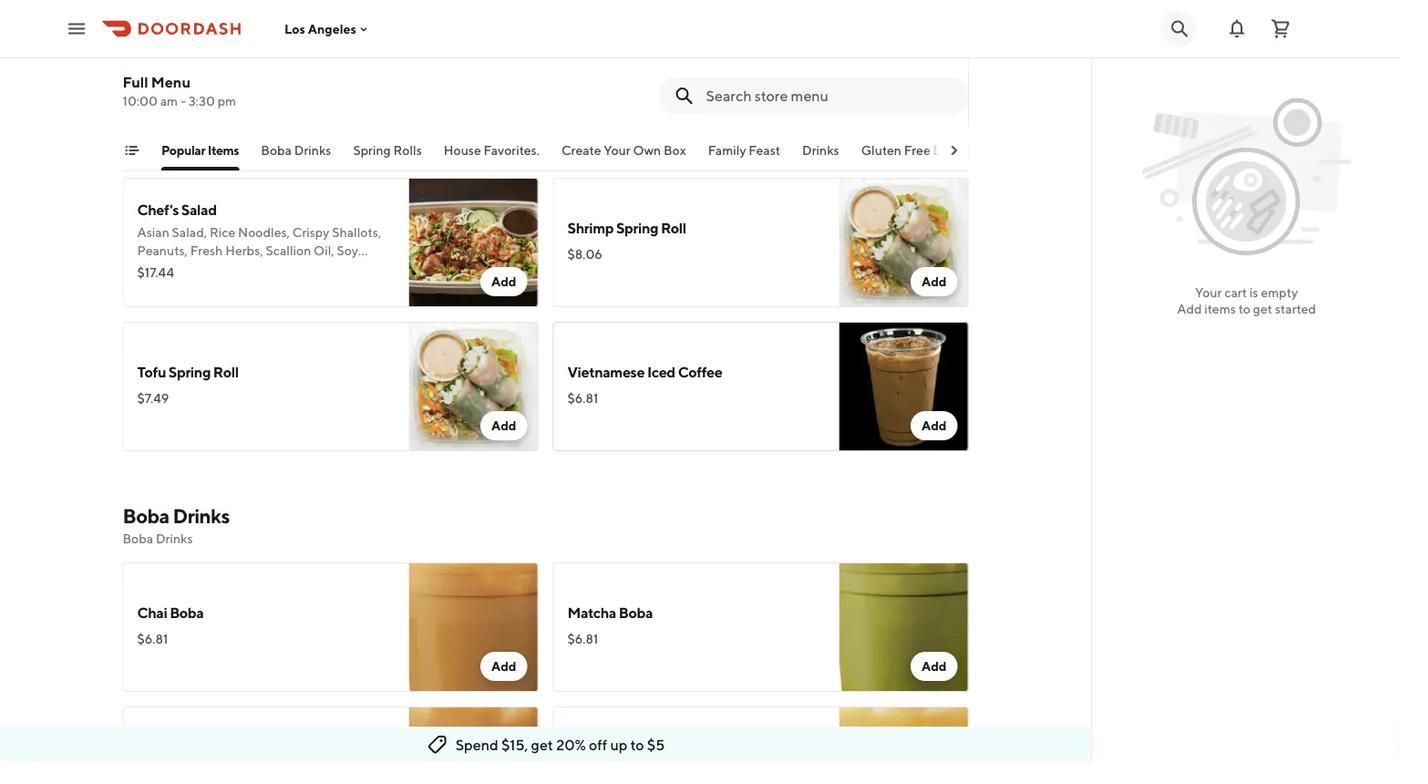 Task type: describe. For each thing, give the bounding box(es) containing it.
chef's salad asian salad, rice noodles, crispy shallots, peanuts, fresh herbs, scallion oil, soy vinaigrette. choice of protein.
[[137, 201, 381, 276]]

oil,
[[314, 243, 334, 258]]

1 vertical spatial get
[[531, 736, 553, 754]]

add button for chef's salad
[[480, 267, 527, 296]]

notification bell image
[[1226, 18, 1248, 40]]

10:00
[[123, 93, 158, 108]]

0 items, open order cart image
[[1270, 18, 1292, 40]]

pork
[[568, 57, 597, 74]]

add for chai boba
[[491, 659, 517, 674]]

feast
[[748, 143, 780, 158]]

gluten free desserts button
[[861, 141, 983, 170]]

vietnamese
[[568, 363, 645, 381]]

vietnamese iced coffee
[[568, 363, 722, 381]]

gluten
[[861, 143, 901, 158]]

house
[[443, 143, 481, 158]]

add for vietnamese iced coffee
[[922, 418, 947, 433]]

menu
[[151, 73, 191, 91]]

add button for tofu spring roll
[[480, 411, 527, 440]]

family feast
[[708, 143, 780, 158]]

(all for pork
[[600, 57, 622, 74]]

salad
[[181, 201, 217, 218]]

your inside create your own box button
[[603, 143, 630, 158]]

tofu (all toppings)
[[137, 57, 257, 74]]

shrimp spring roll
[[568, 219, 686, 237]]

toppings) for pork (all toppings)
[[625, 57, 689, 74]]

matcha boba image
[[839, 563, 969, 692]]

chai
[[137, 604, 167, 621]]

los angeles button
[[284, 21, 371, 36]]

full menu 10:00 am - 3:30 pm
[[123, 73, 236, 108]]

peanuts,
[[137, 243, 188, 258]]

coffee
[[678, 363, 722, 381]]

los angeles
[[284, 21, 356, 36]]

scallion
[[266, 243, 311, 258]]

vietnamese iced coffee image
[[839, 322, 969, 451]]

drinks button
[[802, 141, 839, 170]]

popular
[[161, 143, 205, 158]]

gluten free desserts
[[861, 143, 983, 158]]

am
[[160, 93, 178, 108]]

your cart is empty add items to get started
[[1177, 285, 1316, 316]]

add for tofu spring roll
[[491, 418, 517, 433]]

is
[[1250, 285, 1259, 300]]

matcha
[[568, 604, 616, 621]]

spring for tofu spring roll
[[169, 363, 211, 381]]

shallots,
[[332, 225, 381, 240]]

noodles,
[[238, 225, 290, 240]]

tofu spring roll
[[137, 363, 239, 381]]

tofu spring roll image
[[409, 322, 538, 451]]

show menu categories image
[[124, 143, 139, 158]]

add button for vietnamese iced coffee
[[911, 411, 958, 440]]

free
[[904, 143, 930, 158]]

tofu (all toppings) image
[[409, 34, 538, 163]]

add button for shrimp spring roll
[[911, 267, 958, 296]]

-
[[180, 93, 186, 108]]

$17.44
[[137, 265, 174, 280]]

favorites.
[[483, 143, 539, 158]]

chef's salad image
[[409, 178, 538, 307]]

create your own box
[[561, 143, 686, 158]]

spend
[[456, 736, 498, 754]]

get inside the your cart is empty add items to get started
[[1253, 301, 1273, 316]]

protein.
[[266, 261, 312, 276]]

$7.49
[[137, 391, 169, 406]]

tofu for tofu spring roll
[[137, 363, 166, 381]]



Task type: vqa. For each thing, say whether or not it's contained in the screenshot.
'Us' to the middle
no



Task type: locate. For each thing, give the bounding box(es) containing it.
toppings) up pm
[[193, 57, 257, 74]]

1 toppings) from the left
[[193, 57, 257, 74]]

3:30
[[188, 93, 215, 108]]

own
[[633, 143, 661, 158]]

pork (all toppings)
[[568, 57, 689, 74]]

house favorites.
[[443, 143, 539, 158]]

cart
[[1225, 285, 1247, 300]]

to right up
[[631, 736, 644, 754]]

$5
[[647, 736, 665, 754]]

boba
[[261, 143, 291, 158], [123, 504, 169, 528], [123, 531, 153, 546], [170, 604, 204, 621], [619, 604, 653, 621]]

roll for shrimp spring roll
[[661, 219, 686, 237]]

0 vertical spatial roll
[[661, 219, 686, 237]]

popular items
[[161, 143, 239, 158]]

your left own
[[603, 143, 630, 158]]

jasmine boba image
[[839, 707, 969, 763]]

0 vertical spatial get
[[1253, 301, 1273, 316]]

add for matcha boba
[[922, 659, 947, 674]]

tofu for tofu (all toppings)
[[137, 57, 166, 74]]

1 horizontal spatial spring
[[353, 143, 390, 158]]

$6.81 down matcha
[[568, 631, 598, 646]]

of
[[252, 261, 264, 276]]

vinaigrette.
[[137, 261, 205, 276]]

$8.06
[[568, 247, 603, 262]]

toppings) right pork
[[625, 57, 689, 74]]

asian
[[137, 225, 169, 240]]

$6.81
[[568, 391, 598, 406], [137, 631, 168, 646], [568, 631, 598, 646]]

1 horizontal spatial toppings)
[[625, 57, 689, 74]]

toppings)
[[193, 57, 257, 74], [625, 57, 689, 74]]

fresh
[[190, 243, 223, 258]]

tofu
[[137, 57, 166, 74], [137, 363, 166, 381]]

1 vertical spatial tofu
[[137, 363, 166, 381]]

angeles
[[308, 21, 356, 36]]

spring right shrimp on the top
[[616, 219, 658, 237]]

add for chef's salad
[[491, 274, 517, 289]]

0 vertical spatial to
[[1239, 301, 1251, 316]]

started
[[1275, 301, 1316, 316]]

2 toppings) from the left
[[625, 57, 689, 74]]

salad,
[[172, 225, 207, 240]]

roll for tofu spring roll
[[213, 363, 239, 381]]

pm
[[218, 93, 236, 108]]

boba inside button
[[261, 143, 291, 158]]

get down is
[[1253, 301, 1273, 316]]

off
[[589, 736, 607, 754]]

to for up
[[631, 736, 644, 754]]

items
[[1205, 301, 1236, 316]]

(all right pork
[[600, 57, 622, 74]]

1 horizontal spatial (all
[[600, 57, 622, 74]]

0 horizontal spatial your
[[603, 143, 630, 158]]

1 vertical spatial to
[[631, 736, 644, 754]]

to
[[1239, 301, 1251, 316], [631, 736, 644, 754]]

chef's
[[137, 201, 179, 218]]

box
[[663, 143, 686, 158]]

drinks
[[294, 143, 331, 158], [802, 143, 839, 158], [173, 504, 230, 528], [156, 531, 193, 546]]

shrimp
[[568, 219, 614, 237]]

pork (all toppings) image
[[839, 34, 969, 163]]

0 vertical spatial your
[[603, 143, 630, 158]]

0 horizontal spatial spring
[[169, 363, 211, 381]]

(all up -
[[169, 57, 191, 74]]

2 tofu from the top
[[137, 363, 166, 381]]

get
[[1253, 301, 1273, 316], [531, 736, 553, 754]]

house favorites. button
[[443, 141, 539, 170]]

1 tofu from the top
[[137, 57, 166, 74]]

1 vertical spatial roll
[[213, 363, 239, 381]]

0 vertical spatial spring
[[353, 143, 390, 158]]

$6.81 down chai
[[137, 631, 168, 646]]

(all for tofu
[[169, 57, 191, 74]]

get right $15,
[[531, 736, 553, 754]]

1 horizontal spatial get
[[1253, 301, 1273, 316]]

spring left rolls
[[353, 143, 390, 158]]

rice
[[210, 225, 236, 240]]

1 vertical spatial your
[[1195, 285, 1222, 300]]

chai boba
[[137, 604, 204, 621]]

add
[[491, 130, 517, 145], [922, 130, 947, 145], [491, 274, 517, 289], [922, 274, 947, 289], [1177, 301, 1202, 316], [491, 418, 517, 433], [922, 418, 947, 433], [491, 659, 517, 674], [922, 659, 947, 674]]

to for items
[[1239, 301, 1251, 316]]

tofu up 10:00 at top left
[[137, 57, 166, 74]]

crispy
[[292, 225, 330, 240]]

boba drinks
[[261, 143, 331, 158]]

$6.81 for chai
[[137, 631, 168, 646]]

your up items
[[1195, 285, 1222, 300]]

roll
[[661, 219, 686, 237], [213, 363, 239, 381]]

desserts
[[933, 143, 983, 158]]

add button for chai boba
[[480, 652, 527, 681]]

1 horizontal spatial to
[[1239, 301, 1251, 316]]

boba drinks boba drinks
[[123, 504, 230, 546]]

2 horizontal spatial spring
[[616, 219, 658, 237]]

add inside the your cart is empty add items to get started
[[1177, 301, 1202, 316]]

to down cart
[[1239, 301, 1251, 316]]

chai boba image
[[409, 563, 538, 692]]

add for shrimp spring roll
[[922, 274, 947, 289]]

Item Search search field
[[706, 86, 954, 106]]

choice
[[208, 261, 250, 276]]

20%
[[556, 736, 586, 754]]

1 (all from the left
[[169, 57, 191, 74]]

shrimp spring roll image
[[839, 178, 969, 307]]

scroll menu navigation right image
[[947, 143, 961, 158]]

2 (all from the left
[[600, 57, 622, 74]]

to inside the your cart is empty add items to get started
[[1239, 301, 1251, 316]]

spring rolls
[[353, 143, 422, 158]]

toppings) for tofu (all toppings)
[[193, 57, 257, 74]]

matcha boba
[[568, 604, 653, 621]]

iced
[[647, 363, 675, 381]]

1 vertical spatial spring
[[616, 219, 658, 237]]

0 horizontal spatial toppings)
[[193, 57, 257, 74]]

$15,
[[501, 736, 528, 754]]

0 horizontal spatial to
[[631, 736, 644, 754]]

0 horizontal spatial get
[[531, 736, 553, 754]]

your inside the your cart is empty add items to get started
[[1195, 285, 1222, 300]]

add button for matcha boba
[[911, 652, 958, 681]]

los
[[284, 21, 305, 36]]

open menu image
[[66, 18, 88, 40]]

empty
[[1261, 285, 1298, 300]]

$6.81 down vietnamese
[[568, 391, 598, 406]]

2 vertical spatial spring
[[169, 363, 211, 381]]

up
[[610, 736, 628, 754]]

1 horizontal spatial your
[[1195, 285, 1222, 300]]

family
[[708, 143, 746, 158]]

create
[[561, 143, 601, 158]]

spring for shrimp spring roll
[[616, 219, 658, 237]]

items
[[207, 143, 239, 158]]

rolls
[[393, 143, 422, 158]]

full
[[123, 73, 148, 91]]

brown sugar boba image
[[409, 707, 538, 763]]

herbs,
[[225, 243, 263, 258]]

$6.81 for vietnamese
[[568, 391, 598, 406]]

spring inside button
[[353, 143, 390, 158]]

family feast button
[[708, 141, 780, 170]]

0 horizontal spatial roll
[[213, 363, 239, 381]]

your
[[603, 143, 630, 158], [1195, 285, 1222, 300]]

boba drinks button
[[261, 141, 331, 170]]

0 horizontal spatial (all
[[169, 57, 191, 74]]

$6.81 for matcha
[[568, 631, 598, 646]]

create your own box button
[[561, 141, 686, 170]]

spring
[[353, 143, 390, 158], [616, 219, 658, 237], [169, 363, 211, 381]]

spend $15, get 20% off up to $5
[[456, 736, 665, 754]]

(all
[[169, 57, 191, 74], [600, 57, 622, 74]]

spring up $7.49
[[169, 363, 211, 381]]

tofu up $7.49
[[137, 363, 166, 381]]

spring rolls button
[[353, 141, 422, 170]]

0 vertical spatial tofu
[[137, 57, 166, 74]]

drinks inside button
[[294, 143, 331, 158]]

soy
[[337, 243, 358, 258]]

1 horizontal spatial roll
[[661, 219, 686, 237]]

add button
[[480, 123, 527, 152], [911, 123, 958, 152], [480, 267, 527, 296], [911, 267, 958, 296], [480, 411, 527, 440], [911, 411, 958, 440], [480, 652, 527, 681], [911, 652, 958, 681]]



